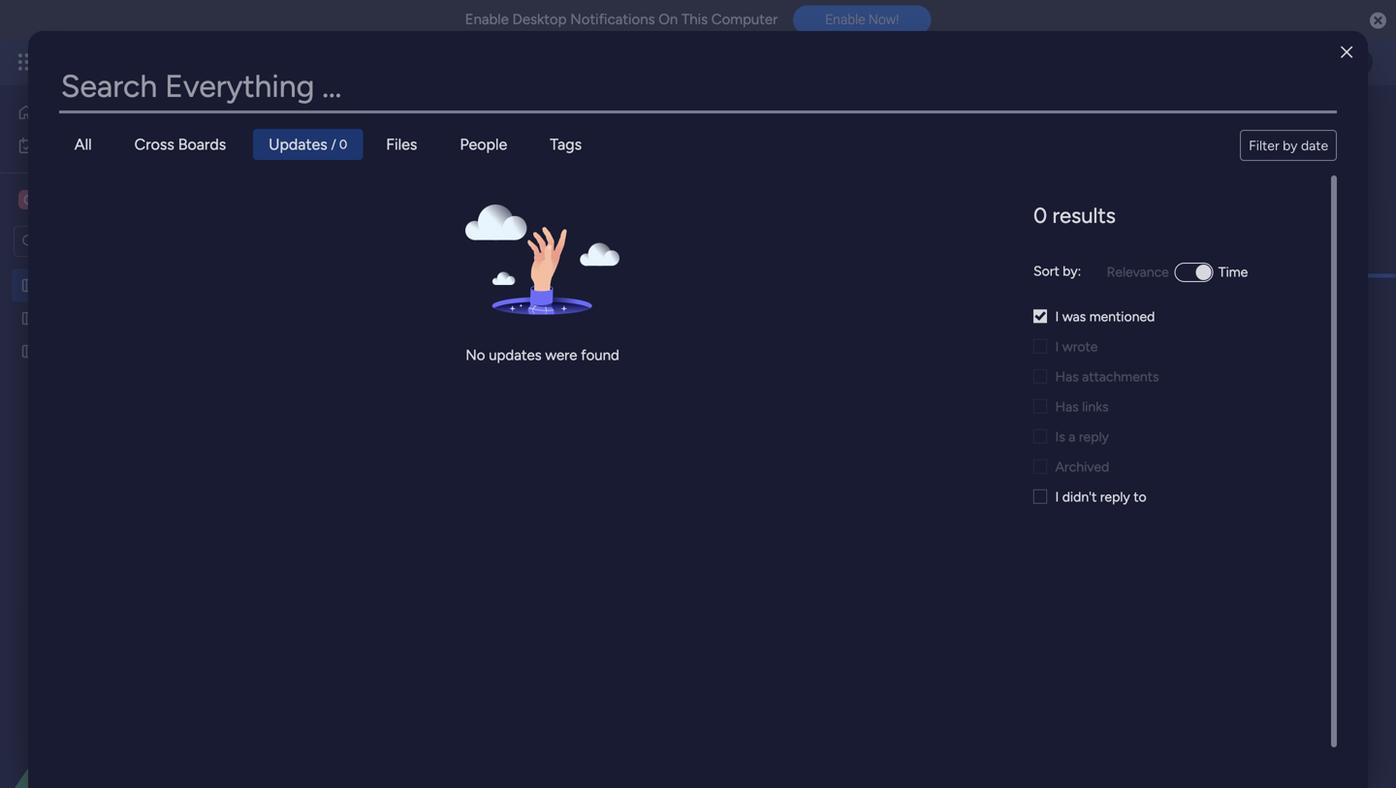 Task type: describe. For each thing, give the bounding box(es) containing it.
is
[[1055, 429, 1065, 445]]

reply for didn't
[[1100, 489, 1130, 505]]

attachments
[[1082, 368, 1159, 385]]

help
[[1314, 739, 1349, 759]]

has for has links
[[1055, 399, 1079, 415]]

found
[[581, 347, 619, 364]]

filter by date button
[[1240, 130, 1337, 161]]

notifications
[[570, 11, 655, 28]]

has for has attachments
[[1055, 368, 1079, 385]]

updates / 0
[[269, 135, 347, 154]]

has attachments
[[1055, 368, 1159, 385]]

c
[[23, 191, 33, 208]]

links
[[1082, 399, 1109, 415]]

updates
[[269, 135, 327, 154]]

my work
[[45, 137, 96, 154]]

i for i was mentioned
[[1055, 308, 1059, 325]]

mentioned
[[1089, 308, 1155, 325]]

my work link
[[12, 130, 236, 161]]

show board description image
[[822, 112, 846, 132]]

is a reply
[[1055, 429, 1109, 445]]

cross boards
[[134, 135, 226, 154]]

people link
[[444, 129, 527, 160]]

management for asset
[[489, 100, 702, 144]]

Digital asset management (DAM) field
[[290, 100, 814, 144]]

computer
[[711, 11, 778, 28]]

enable for enable desktop notifications on this computer
[[465, 11, 509, 28]]

desktop
[[512, 11, 567, 28]]

now!
[[869, 11, 899, 27]]

reply for a
[[1079, 429, 1109, 445]]

filter by date
[[1249, 137, 1329, 154]]

https://youtu.be/9x6_kyyrn_e
[[601, 147, 788, 163]]

help button
[[1297, 733, 1365, 765]]

has links link
[[1034, 397, 1286, 417]]

all
[[74, 135, 92, 154]]

i didn't reply to
[[1055, 489, 1147, 505]]

package
[[433, 147, 484, 163]]

invite / 1 button
[[1232, 107, 1328, 138]]

tags
[[550, 135, 582, 154]]

is a reply link
[[1034, 427, 1286, 447]]

dapulse checkbox image for archived
[[1034, 459, 1047, 475]]

lottie animation image
[[0, 592, 247, 788]]

dapulse checkbox image for has attachments
[[1034, 368, 1047, 385]]

boards
[[178, 135, 226, 154]]

dapulse checkbox checked image
[[1034, 308, 1047, 325]]

lottie animation element
[[0, 592, 247, 788]]

learn more about this package of templates here: https://youtu.be/9x6_kyyrn_e button
[[294, 144, 858, 167]]

Search Everything ... field
[[59, 62, 1337, 111]]

my work option
[[12, 130, 236, 161]]

a
[[1069, 429, 1076, 445]]

files
[[386, 135, 417, 154]]

activity
[[1141, 114, 1188, 130]]

invite / 1
[[1268, 114, 1320, 130]]

by:
[[1063, 263, 1081, 279]]

widget
[[478, 233, 520, 250]]

i for i wrote
[[1055, 338, 1059, 355]]

archived link
[[1034, 457, 1286, 477]]

home option
[[12, 97, 236, 128]]

(dam)
[[710, 100, 809, 144]]

here:
[[567, 147, 598, 163]]

add
[[450, 233, 475, 250]]

c button
[[14, 183, 189, 216]]

close image
[[1341, 45, 1353, 59]]

didn't
[[1062, 489, 1097, 505]]

select product image
[[17, 52, 37, 72]]

i was mentioned
[[1052, 308, 1155, 325]]

tags link
[[534, 129, 601, 160]]

this
[[682, 11, 708, 28]]

my
[[45, 137, 63, 154]]

learn more about this package of templates here: https://youtu.be/9x6_kyyrn_e
[[297, 147, 788, 163]]

people
[[460, 135, 507, 154]]

wrote
[[1062, 338, 1098, 355]]

/ for invite
[[1305, 114, 1311, 130]]

1 vertical spatial more dots image
[[1327, 729, 1341, 743]]

time
[[1219, 264, 1248, 280]]

asset
[[399, 100, 482, 144]]



Task type: vqa. For each thing, say whether or not it's contained in the screenshot.
My
yes



Task type: locate. For each thing, give the bounding box(es) containing it.
1 vertical spatial dapulse checkbox image
[[1034, 368, 1047, 385]]

0 horizontal spatial 0
[[339, 136, 347, 152]]

2 i from the top
[[1055, 338, 1059, 355]]

management for work
[[196, 51, 301, 73]]

management up 'here:'
[[489, 100, 702, 144]]

1 vertical spatial work
[[67, 137, 96, 154]]

i didn't reply to link
[[1034, 487, 1286, 507]]

0 left results
[[1034, 203, 1047, 228]]

i right dapulse checkbox checked icon
[[1055, 308, 1059, 325]]

time link
[[1204, 264, 1258, 280]]

add widget button
[[414, 226, 529, 257]]

this
[[407, 147, 429, 163]]

/ for updates
[[331, 136, 336, 152]]

i was mentioned link
[[1034, 306, 1286, 327]]

0 horizontal spatial enable
[[465, 11, 509, 28]]

management
[[196, 51, 301, 73], [489, 100, 702, 144]]

on
[[659, 11, 678, 28]]

no updates were found
[[466, 347, 619, 364]]

2 vertical spatial dapulse checkbox image
[[1034, 489, 1047, 505]]

enable now! button
[[793, 5, 931, 34]]

has inside has attachments link
[[1055, 368, 1079, 385]]

1 horizontal spatial enable
[[825, 11, 865, 27]]

/ inside updates / 0
[[331, 136, 336, 152]]

1 public board image from the top
[[20, 276, 39, 295]]

by
[[1283, 137, 1298, 154]]

dapulse close image
[[1370, 11, 1387, 31]]

has
[[1055, 368, 1079, 385], [1055, 399, 1079, 415]]

1
[[1314, 114, 1320, 130]]

/ right learn
[[331, 136, 336, 152]]

filter
[[1249, 137, 1280, 154]]

1 dapulse checkbox image from the top
[[1034, 338, 1047, 355]]

dapulse checkbox image for is a reply
[[1034, 429, 1047, 445]]

learn
[[297, 147, 330, 163]]

relevance
[[1107, 264, 1169, 280]]

1 has from the top
[[1055, 368, 1079, 385]]

dapulse checkbox image left archived
[[1034, 459, 1047, 475]]

v2 search image
[[547, 231, 562, 253]]

enable inside button
[[825, 11, 865, 27]]

enable desktop notifications on this computer
[[465, 11, 778, 28]]

date
[[1301, 137, 1329, 154]]

0 inside updates / 0
[[339, 136, 347, 152]]

dapulse checkbox image inside is a reply link
[[1034, 429, 1047, 445]]

digital asset management (dam)
[[295, 100, 809, 144]]

dapulse checkbox image left the is
[[1034, 429, 1047, 445]]

home
[[43, 104, 80, 121]]

i for i didn't reply to
[[1055, 489, 1059, 505]]

1 vertical spatial reply
[[1100, 489, 1130, 505]]

option
[[0, 268, 247, 272]]

i left "wrote"
[[1055, 338, 1059, 355]]

2 public board image from the top
[[20, 309, 39, 328]]

0 vertical spatial /
[[1305, 114, 1311, 130]]

monday work management
[[86, 51, 301, 73]]

home link
[[12, 97, 236, 128]]

0 horizontal spatial /
[[331, 136, 336, 152]]

john smith image
[[1342, 47, 1373, 78]]

to
[[1134, 489, 1147, 505]]

work right monday
[[157, 51, 192, 73]]

0 vertical spatial more dots image
[[1328, 311, 1342, 325]]

results
[[1053, 203, 1116, 228]]

dapulse checkbox image inside i didn't reply to link
[[1034, 489, 1047, 505]]

0 vertical spatial dapulse checkbox image
[[1034, 338, 1047, 355]]

all link
[[59, 129, 111, 160]]

templates
[[503, 147, 564, 163]]

work inside my work option
[[67, 137, 96, 154]]

add widget
[[450, 233, 520, 250]]

sort
[[1034, 263, 1060, 279]]

1 dapulse checkbox image from the top
[[1034, 429, 1047, 445]]

was
[[1062, 308, 1086, 325]]

0 vertical spatial i
[[1055, 308, 1059, 325]]

1 vertical spatial has
[[1055, 399, 1079, 415]]

i wrote
[[1055, 338, 1098, 355]]

files link
[[371, 129, 437, 160]]

invite
[[1268, 114, 1302, 130]]

dapulse checkbox image inside archived 'link'
[[1034, 459, 1047, 475]]

2 enable from the left
[[825, 11, 865, 27]]

1 horizontal spatial management
[[489, 100, 702, 144]]

0 vertical spatial management
[[196, 51, 301, 73]]

dapulse checkbox image
[[1034, 429, 1047, 445], [1034, 459, 1047, 475], [1034, 489, 1047, 505]]

2 dapulse checkbox image from the top
[[1034, 459, 1047, 475]]

1 vertical spatial 0
[[1034, 203, 1047, 228]]

monday
[[86, 51, 153, 73]]

1 horizontal spatial 0
[[1034, 203, 1047, 228]]

dapulse checkbox image inside has attachments link
[[1034, 368, 1047, 385]]

3 dapulse checkbox image from the top
[[1034, 489, 1047, 505]]

dapulse checkbox image inside has links link
[[1034, 399, 1047, 415]]

dapulse checkbox image for i wrote
[[1034, 338, 1047, 355]]

no
[[466, 347, 485, 364]]

workspace image
[[18, 189, 38, 210]]

has left links
[[1055, 399, 1079, 415]]

enable left now! at the top right of page
[[825, 11, 865, 27]]

work right my
[[67, 137, 96, 154]]

reply
[[1079, 429, 1109, 445], [1100, 489, 1130, 505]]

1 horizontal spatial /
[[1305, 114, 1311, 130]]

0 horizontal spatial work
[[67, 137, 96, 154]]

work
[[157, 51, 192, 73], [67, 137, 96, 154]]

i wrote link
[[1034, 336, 1286, 357]]

1 vertical spatial public board image
[[20, 309, 39, 328]]

sort by:
[[1034, 263, 1081, 279]]

list box
[[0, 265, 247, 630]]

relevance link
[[1097, 264, 1184, 280]]

2 dapulse checkbox image from the top
[[1034, 368, 1047, 385]]

None field
[[59, 62, 1337, 111]]

enable left desktop
[[465, 11, 509, 28]]

0 right learn
[[339, 136, 347, 152]]

/
[[1305, 114, 1311, 130], [331, 136, 336, 152]]

1 vertical spatial /
[[331, 136, 336, 152]]

public board image
[[20, 342, 39, 361]]

about
[[368, 147, 404, 163]]

i
[[1055, 308, 1059, 325], [1055, 338, 1059, 355], [1055, 489, 1059, 505]]

cross
[[134, 135, 174, 154]]

0 vertical spatial has
[[1055, 368, 1079, 385]]

dapulse checkbox image for i didn't reply to
[[1034, 489, 1047, 505]]

0 vertical spatial work
[[157, 51, 192, 73]]

3 i from the top
[[1055, 489, 1059, 505]]

dapulse checkbox image for has links
[[1034, 399, 1047, 415]]

work for monday
[[157, 51, 192, 73]]

2 has from the top
[[1055, 399, 1079, 415]]

0 vertical spatial reply
[[1079, 429, 1109, 445]]

reply right a
[[1079, 429, 1109, 445]]

enable now!
[[825, 11, 899, 27]]

has inside has links link
[[1055, 399, 1079, 415]]

0 results
[[1034, 203, 1116, 228]]

2 vertical spatial dapulse checkbox image
[[1034, 399, 1047, 415]]

more dots image
[[1328, 311, 1342, 325], [1327, 729, 1341, 743]]

activity button
[[1133, 107, 1225, 138]]

updates
[[489, 347, 542, 364]]

0 vertical spatial public board image
[[20, 276, 39, 295]]

digital
[[295, 100, 392, 144]]

/ inside button
[[1305, 114, 1311, 130]]

management up boards
[[196, 51, 301, 73]]

more
[[334, 147, 365, 163]]

dapulse checkbox image inside i wrote link
[[1034, 338, 1047, 355]]

3 dapulse checkbox image from the top
[[1034, 399, 1047, 415]]

dapulse checkbox image
[[1034, 338, 1047, 355], [1034, 368, 1047, 385], [1034, 399, 1047, 415]]

1 vertical spatial i
[[1055, 338, 1059, 355]]

1 horizontal spatial work
[[157, 51, 192, 73]]

/ left 1
[[1305, 114, 1311, 130]]

1 vertical spatial dapulse checkbox image
[[1034, 459, 1047, 475]]

1 vertical spatial management
[[489, 100, 702, 144]]

1 i from the top
[[1055, 308, 1059, 325]]

has down i wrote
[[1055, 368, 1079, 385]]

0
[[339, 136, 347, 152], [1034, 203, 1047, 228]]

enable
[[465, 11, 509, 28], [825, 11, 865, 27]]

enable for enable now!
[[825, 11, 865, 27]]

public board image
[[20, 276, 39, 295], [20, 309, 39, 328]]

has links
[[1055, 399, 1109, 415]]

reply left to
[[1100, 489, 1130, 505]]

0 vertical spatial 0
[[339, 136, 347, 152]]

0 horizontal spatial management
[[196, 51, 301, 73]]

were
[[545, 347, 577, 364]]

work for my
[[67, 137, 96, 154]]

1 enable from the left
[[465, 11, 509, 28]]

i left didn't
[[1055, 489, 1059, 505]]

cross boards link
[[119, 129, 245, 160]]

dapulse checkbox image left didn't
[[1034, 489, 1047, 505]]

add to favorites image
[[855, 112, 875, 131]]

0 vertical spatial dapulse checkbox image
[[1034, 429, 1047, 445]]

of
[[487, 147, 500, 163]]

2 vertical spatial i
[[1055, 489, 1059, 505]]

archived
[[1055, 459, 1109, 475]]

Search field
[[562, 228, 620, 255]]

has attachments link
[[1034, 367, 1286, 387]]



